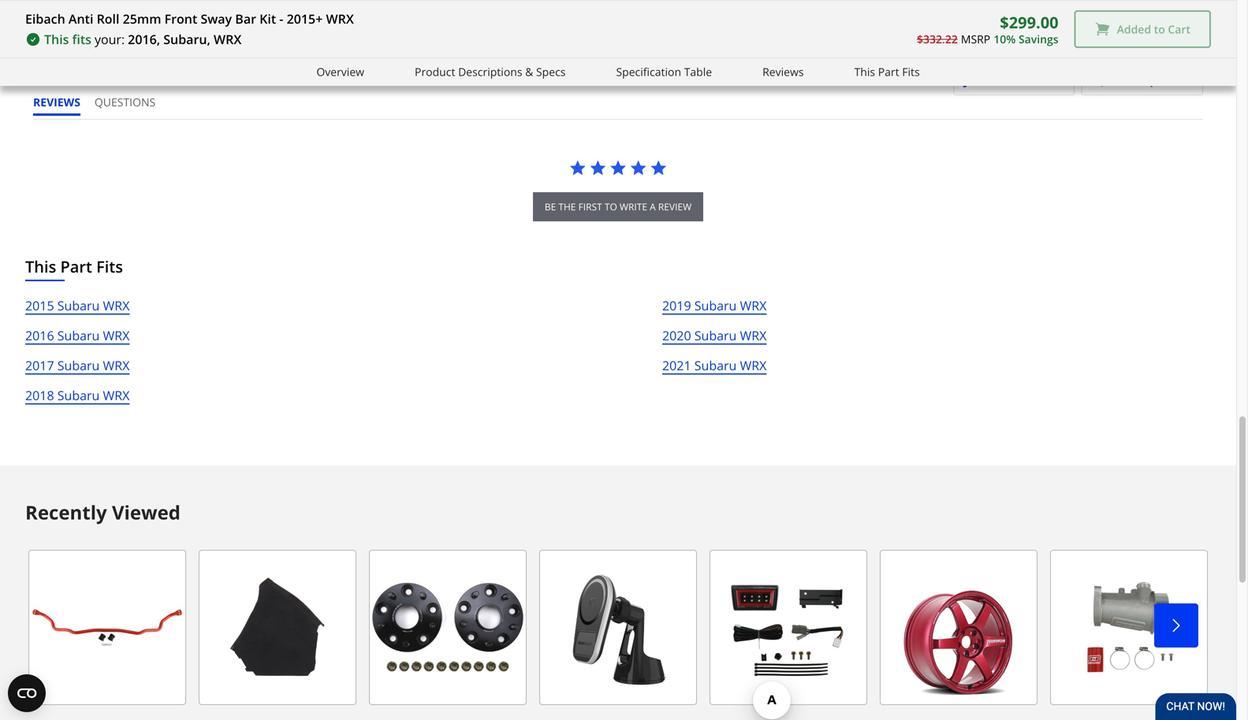 Task type: vqa. For each thing, say whether or not it's contained in the screenshot.
Sparco R 368 Steering Wheel - Universal image
no



Task type: describe. For each thing, give the bounding box(es) containing it.
$299.00 $332.22 msrp 10% savings
[[917, 11, 1059, 46]]

tab list containing reviews
[[33, 95, 170, 119]]

2015+
[[287, 10, 323, 27]]

table
[[684, 64, 712, 79]]

wrx for 2020 subaru wrx
[[740, 327, 767, 344]]

front
[[164, 10, 197, 27]]

ask
[[1113, 73, 1132, 88]]

sway
[[201, 10, 232, 27]]

1 horizontal spatial to
[[1154, 21, 1165, 36]]

product
[[415, 64, 455, 79]]

2021 subaru wrx
[[662, 357, 767, 374]]

added to cart
[[1117, 21, 1191, 36]]

reviews
[[33, 95, 80, 110]]

2021
[[662, 357, 691, 374]]

2016,
[[128, 31, 160, 48]]

2020 subaru wrx link
[[662, 326, 767, 356]]

open widget image
[[8, 675, 46, 713]]

wrx for 2016 subaru wrx
[[103, 327, 130, 344]]

0 vertical spatial fits
[[902, 64, 920, 79]]

3 star image from the left
[[609, 159, 627, 177]]

&
[[525, 64, 533, 79]]

this inside this part fits link
[[854, 64, 875, 79]]

descriptions
[[458, 64, 522, 79]]

2018 subaru wrx link
[[25, 386, 130, 416]]

subaru for 2020
[[694, 327, 737, 344]]

msrp
[[961, 31, 990, 46]]

savings
[[1019, 31, 1059, 46]]

questions
[[95, 95, 155, 110]]

$299.00
[[1000, 11, 1059, 33]]

this part fits link
[[854, 63, 920, 81]]

wrx for 2017 subaru wrx
[[103, 357, 130, 374]]

grm125027 grimmspeed cast aluminum turbo inlet - 2015-2016 subaru wrx, image
[[1050, 550, 1208, 706]]

2017 subaru wrx link
[[25, 356, 130, 386]]

this fits your: 2016, subaru, wrx
[[44, 31, 242, 48]]

star image
[[650, 159, 667, 177]]

anti
[[68, 10, 93, 27]]

2017
[[25, 357, 54, 374]]

added to cart button
[[1074, 10, 1211, 48]]

-
[[279, 10, 283, 27]]

0 vertical spatial this
[[44, 31, 69, 48]]

2017 subaru wrx
[[25, 357, 130, 374]]

olma.70051.2 olm nb+r rear brake light / f1 style reverse w/ pnp adapter - 15+ wrx / sti -clear lens, gloss black base, red bar-wrx / sti, image
[[710, 550, 867, 706]]

reviews link
[[763, 63, 804, 81]]

bar
[[235, 10, 256, 27]]

kit
[[260, 10, 276, 27]]

a for ask
[[1135, 73, 1142, 88]]

ask a question button
[[1081, 68, 1203, 95]]

subaru for 2016
[[57, 327, 100, 344]]

specs
[[536, 64, 566, 79]]

overview link
[[316, 63, 364, 81]]

2020 subaru wrx
[[662, 327, 767, 344]]

eibach anti roll 25mm front sway bar kit - 2015+ wrx
[[25, 10, 354, 27]]

recently
[[25, 500, 107, 526]]

2018
[[25, 387, 54, 404]]

2016 subaru wrx link
[[25, 326, 130, 356]]

subaru for 2017
[[57, 357, 100, 374]]



Task type: locate. For each thing, give the bounding box(es) containing it.
$332.22
[[917, 31, 958, 46]]

first
[[578, 200, 602, 213]]

2016
[[25, 327, 54, 344]]

subaru down '2016 subaru wrx' link
[[57, 357, 100, 374]]

a
[[1017, 73, 1024, 88], [1135, 73, 1142, 88]]

2019
[[662, 297, 691, 314]]

2018 subaru wrx
[[25, 387, 130, 404]]

vlkwvdgy41ehr volk te37 saga hyper red 18x10 +41 - 2015+ wrx / 2015+ stix4, image
[[880, 550, 1038, 706]]

0 horizontal spatial a
[[1017, 73, 1024, 88]]

4 star image from the left
[[630, 159, 647, 177]]

fits up 2015 subaru wrx
[[96, 256, 123, 278]]

0 horizontal spatial part
[[60, 256, 92, 278]]

2020
[[662, 327, 691, 344]]

a
[[650, 200, 656, 213]]

0 horizontal spatial to
[[605, 200, 617, 213]]

a for write
[[1017, 73, 1024, 88]]

your:
[[95, 31, 125, 48]]

1 star image from the left
[[569, 159, 586, 177]]

ask a question
[[1113, 73, 1194, 88]]

wrx
[[326, 10, 354, 27], [214, 31, 242, 48], [103, 297, 130, 314], [740, 297, 767, 314], [103, 327, 130, 344], [740, 327, 767, 344], [103, 357, 130, 374], [740, 357, 767, 374], [103, 387, 130, 404]]

specification table
[[616, 64, 712, 79]]

review
[[658, 200, 692, 213]]

subaru for 2021
[[694, 357, 737, 374]]

1 vertical spatial this part fits
[[25, 256, 123, 278]]

product descriptions & specs link
[[415, 63, 566, 81]]

1 vertical spatial to
[[605, 200, 617, 213]]

to left cart
[[1154, 21, 1165, 36]]

subaru up 2016 subaru wrx
[[57, 297, 100, 314]]

wrx for 2019 subaru wrx
[[740, 297, 767, 314]]

review
[[1027, 73, 1065, 88]]

specification
[[616, 64, 681, 79]]

2015 subaru wrx
[[25, 297, 130, 314]]

eib7727.310 eibach anti roll 25mm front sway bar kit - 2015+ wrx, image
[[28, 550, 186, 706]]

1 vertical spatial part
[[60, 256, 92, 278]]

ffa1.10213.1 factionfab wheel spacer set (20mm, 25mm) - 2015+ wrx / sti -20mm, image
[[369, 550, 527, 706]]

this part fits down $332.22
[[854, 64, 920, 79]]

0 vertical spatial to
[[1154, 21, 1165, 36]]

star image left star icon
[[630, 159, 647, 177]]

2019 subaru wrx
[[662, 297, 767, 314]]

wrx inside "link"
[[740, 327, 767, 344]]

star image up the
[[569, 159, 586, 177]]

0 horizontal spatial this part fits
[[25, 256, 123, 278]]

subaru up "2020 subaru wrx"
[[694, 297, 737, 314]]

wrx for 2021 subaru wrx
[[740, 357, 767, 374]]

wrx down 2015 subaru wrx link
[[103, 327, 130, 344]]

subaru
[[57, 297, 100, 314], [694, 297, 737, 314], [57, 327, 100, 344], [694, 327, 737, 344], [57, 357, 100, 374], [694, 357, 737, 374], [57, 387, 100, 404]]

write no frame image
[[963, 76, 983, 88]]

write a review
[[985, 73, 1065, 88]]

fits
[[902, 64, 920, 79], [96, 256, 123, 278]]

1 horizontal spatial a
[[1135, 73, 1142, 88]]

dialog image
[[1091, 76, 1111, 88]]

be the first to write a review button
[[533, 192, 703, 222]]

1 vertical spatial fits
[[96, 256, 123, 278]]

0 vertical spatial part
[[878, 64, 899, 79]]

wrx up "2020 subaru wrx"
[[740, 297, 767, 314]]

write
[[620, 200, 647, 213]]

fits
[[72, 31, 91, 48]]

wrx down 2020 subaru wrx "link" on the right
[[740, 357, 767, 374]]

wrx down 2017 subaru wrx link on the left
[[103, 387, 130, 404]]

question
[[1145, 73, 1194, 88]]

star image up be the first to write a review
[[609, 159, 627, 177]]

2 a from the left
[[1135, 73, 1142, 88]]

1 horizontal spatial part
[[878, 64, 899, 79]]

roll
[[97, 10, 119, 27]]

subaru inside "link"
[[694, 327, 737, 344]]

a right write
[[1017, 73, 1024, 88]]

wrx up 2016 subaru wrx
[[103, 297, 130, 314]]

this part fits up 2015 subaru wrx
[[25, 256, 123, 278]]

2019 subaru wrx link
[[662, 296, 767, 326]]

product descriptions & specs
[[415, 64, 566, 79]]

wrx for 2018 subaru wrx
[[103, 387, 130, 404]]

2015
[[25, 297, 54, 314]]

subaru,
[[163, 31, 210, 48]]

cart
[[1168, 21, 1191, 36]]

tab list
[[33, 95, 170, 119]]

viewed
[[112, 500, 181, 526]]

specification table link
[[616, 63, 712, 81]]

subaru for 2015
[[57, 297, 100, 314]]

to right first on the left of page
[[605, 200, 617, 213]]

25mm
[[123, 10, 161, 27]]

2016 subaru wrx
[[25, 327, 130, 344]]

to
[[1154, 21, 1165, 36], [605, 200, 617, 213]]

0 vertical spatial this part fits
[[854, 64, 920, 79]]

be
[[545, 200, 556, 213]]

10%
[[994, 31, 1016, 46]]

write a review button
[[954, 68, 1075, 95]]

wrx down '2016 subaru wrx' link
[[103, 357, 130, 374]]

be the first to write a review
[[545, 200, 692, 213]]

added
[[1117, 21, 1151, 36]]

write
[[985, 73, 1014, 88]]

subaru down 2017 subaru wrx link on the left
[[57, 387, 100, 404]]

2 star image from the left
[[589, 159, 607, 177]]

a right 'ask' on the right of page
[[1135, 73, 1142, 88]]

the
[[558, 200, 576, 213]]

wrx down sway
[[214, 31, 242, 48]]

2 vertical spatial this
[[25, 256, 56, 278]]

star image up first on the left of page
[[589, 159, 607, 177]]

2015 subaru wrx link
[[25, 296, 130, 326]]

subaru down 2015 subaru wrx link
[[57, 327, 100, 344]]

wrx down 2019 subaru wrx link
[[740, 327, 767, 344]]

recently viewed
[[25, 500, 181, 526]]

wrx for 2015 subaru wrx
[[103, 297, 130, 314]]

subaru for 2018
[[57, 387, 100, 404]]

star image
[[569, 159, 586, 177], [589, 159, 607, 177], [609, 159, 627, 177], [630, 159, 647, 177]]

wrx right 2015+
[[326, 10, 354, 27]]

1 horizontal spatial fits
[[902, 64, 920, 79]]

fits down $332.22
[[902, 64, 920, 79]]

1 horizontal spatial this part fits
[[854, 64, 920, 79]]

this
[[44, 31, 69, 48], [854, 64, 875, 79], [25, 256, 56, 278]]

0 horizontal spatial fits
[[96, 256, 123, 278]]

overview
[[316, 64, 364, 79]]

subaru down 2019 subaru wrx link
[[694, 327, 737, 344]]

part
[[878, 64, 899, 79], [60, 256, 92, 278]]

reviews
[[763, 64, 804, 79]]

subaru down 2020 subaru wrx "link" on the right
[[694, 357, 737, 374]]

2021 subaru wrx link
[[662, 356, 767, 386]]

1 a from the left
[[1017, 73, 1024, 88]]

subaru for 2019
[[694, 297, 737, 314]]

1 vertical spatial this
[[854, 64, 875, 79]]

scompq5wd-xtsp scosche magicmount pro charge5 qi wireless mount, image
[[539, 550, 697, 706]]

this part fits
[[854, 64, 920, 79], [25, 256, 123, 278]]

eibach
[[25, 10, 65, 27]]

jds15wrxstiebrkal 15-20 subaru wrx & sti jdm station alcantara style ebrake boot with red stitching, image
[[199, 550, 356, 706]]



